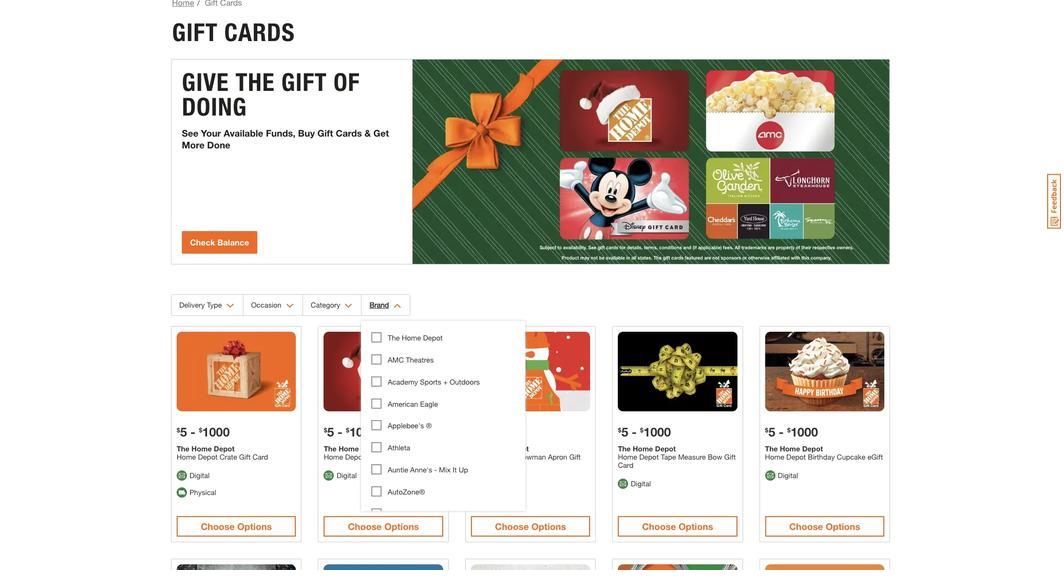 Task type: locate. For each thing, give the bounding box(es) containing it.
5 choose options from the left
[[790, 521, 861, 532]]

buy
[[298, 127, 315, 139]]

options for gift
[[237, 521, 272, 532]]

card left tape
[[618, 461, 634, 470]]

- up the home depot home depot tape measure bow gift card
[[632, 425, 637, 440]]

1000 for the home depot home depot crate gift card
[[202, 425, 230, 440]]

digital down "the home depot home depot birthday cupcake egift"
[[778, 471, 798, 480]]

1000 up the home depot home depot snowman apron gift card
[[497, 425, 524, 440]]

the
[[388, 333, 400, 342], [177, 445, 190, 453], [324, 445, 337, 453], [471, 445, 484, 453], [618, 445, 631, 453], [765, 445, 778, 453]]

digital image for home depot tape measure bow gift card
[[618, 479, 629, 489]]

open arrow image inside occasion link
[[286, 304, 294, 308]]

8 $ from the left
[[788, 427, 791, 434]]

1 vertical spatial cards
[[336, 127, 362, 139]]

choose options
[[201, 521, 272, 532], [348, 521, 419, 532], [495, 521, 566, 532], [642, 521, 714, 532], [790, 521, 861, 532]]

cards inside 'see your available funds, buy gift cards & get more done'
[[336, 127, 362, 139]]

choose for snowman
[[495, 521, 529, 532]]

2 choose from the left
[[348, 521, 382, 532]]

occasion
[[251, 301, 282, 309]]

choose options for santa
[[348, 521, 419, 532]]

1 choose options button from the left
[[177, 516, 296, 537]]

gift right crate
[[239, 453, 251, 462]]

doing
[[182, 92, 247, 122]]

2 open arrow image from the left
[[286, 304, 294, 308]]

the home depot home depot snowman apron gift card
[[471, 445, 581, 470]]

4 5 from the left
[[769, 425, 776, 440]]

brand link
[[362, 295, 410, 316]]

2 horizontal spatial open arrow image
[[394, 304, 401, 308]]

open arrow image inside delivery type link
[[227, 304, 234, 308]]

digital image
[[765, 471, 776, 481], [618, 479, 629, 489]]

open arrow image inside brand link
[[394, 304, 401, 308]]

eagle
[[420, 400, 438, 408]]

open arrow image
[[227, 304, 234, 308], [286, 304, 294, 308], [394, 304, 401, 308]]

2 options from the left
[[385, 521, 419, 532]]

image for give the gift of doing image
[[413, 60, 890, 264]]

5 choose from the left
[[790, 521, 824, 532]]

academy
[[388, 378, 418, 386]]

the for the home depot home depot santa hat gift card
[[324, 445, 337, 453]]

1 horizontal spatial open arrow image
[[286, 304, 294, 308]]

$ 5 - $ 1000 up "the home depot home depot birthday cupcake egift"
[[765, 425, 819, 440]]

theatres
[[406, 355, 434, 364]]

gift right apron
[[570, 453, 581, 462]]

1 digital image from the left
[[177, 471, 187, 481]]

snowman
[[514, 453, 546, 462]]

delivery type
[[179, 301, 222, 309]]

0 horizontal spatial digital image
[[177, 471, 187, 481]]

home
[[402, 333, 421, 342], [192, 445, 212, 453], [339, 445, 359, 453], [486, 445, 506, 453], [633, 445, 653, 453], [780, 445, 801, 453], [177, 453, 196, 462], [324, 453, 343, 462], [471, 453, 490, 462], [618, 453, 638, 462], [765, 453, 785, 462]]

your
[[201, 127, 221, 139]]

digital up physical
[[190, 471, 210, 480]]

2 choose options from the left
[[348, 521, 419, 532]]

card up anne's
[[414, 453, 430, 462]]

the inside the home depot home depot snowman apron gift card
[[471, 445, 484, 453]]

more
[[182, 139, 205, 150]]

3 open arrow image from the left
[[394, 304, 401, 308]]

- left mix
[[434, 466, 437, 474]]

gift
[[172, 17, 218, 47], [281, 67, 327, 97], [318, 127, 333, 139], [239, 453, 251, 462], [401, 453, 412, 462], [570, 453, 581, 462], [725, 453, 736, 462]]

1 choose options from the left
[[201, 521, 272, 532]]

depot left measure
[[655, 445, 676, 453]]

digital for the home depot home depot santa hat gift card
[[337, 471, 357, 480]]

3 choose options from the left
[[495, 521, 566, 532]]

0 horizontal spatial open arrow image
[[227, 304, 234, 308]]

digital image
[[177, 471, 187, 481], [324, 471, 334, 481]]

$
[[177, 427, 180, 434], [199, 427, 202, 434], [324, 427, 327, 434], [346, 427, 350, 434], [618, 427, 622, 434], [640, 427, 644, 434], [765, 427, 769, 434], [788, 427, 791, 434]]

the home depot home depot birthday cupcake egift
[[765, 445, 883, 462]]

4 choose options button from the left
[[618, 516, 738, 537]]

4 $ from the left
[[346, 427, 350, 434]]

1000 up the home depot home depot crate gift card
[[202, 425, 230, 440]]

3 choose options button from the left
[[471, 516, 591, 537]]

auntie
[[388, 466, 408, 474]]

choose options for snowman
[[495, 521, 566, 532]]

choose for crate
[[201, 521, 235, 532]]

choose for santa
[[348, 521, 382, 532]]

5 options from the left
[[826, 521, 861, 532]]

5
[[180, 425, 187, 440], [327, 425, 334, 440], [622, 425, 629, 440], [769, 425, 776, 440]]

- up the home depot home depot santa hat gift card
[[338, 425, 343, 440]]

0 vertical spatial cards
[[224, 17, 295, 47]]

the for the home depot home depot birthday cupcake egift
[[765, 445, 778, 453]]

-
[[191, 425, 196, 440], [338, 425, 343, 440], [632, 425, 637, 440], [779, 425, 784, 440], [434, 466, 437, 474]]

options
[[237, 521, 272, 532], [385, 521, 419, 532], [532, 521, 566, 532], [679, 521, 714, 532], [826, 521, 861, 532]]

2 $ 5 - $ 1000 from the left
[[324, 425, 377, 440]]

depot left cupcake
[[803, 445, 823, 453]]

3 choose from the left
[[495, 521, 529, 532]]

1 $ 5 - $ 1000 from the left
[[177, 425, 230, 440]]

1 horizontal spatial cards
[[336, 127, 362, 139]]

the for the home depot
[[388, 333, 400, 342]]

choose
[[201, 521, 235, 532], [348, 521, 382, 532], [495, 521, 529, 532], [642, 521, 676, 532], [790, 521, 824, 532]]

open arrow image right brand
[[394, 304, 401, 308]]

digital image for home depot birthday cupcake egift
[[765, 471, 776, 481]]

digital down the home depot home depot tape measure bow gift card
[[631, 480, 651, 488]]

depot
[[423, 333, 443, 342], [214, 445, 235, 453], [361, 445, 382, 453], [508, 445, 529, 453], [655, 445, 676, 453], [803, 445, 823, 453], [198, 453, 218, 462], [345, 453, 365, 462], [492, 453, 512, 462], [640, 453, 659, 462], [787, 453, 806, 462]]

home depot crate gift card image
[[177, 332, 296, 412]]

the for the home depot home depot snowman apron gift card
[[471, 445, 484, 453]]

card right "up"
[[471, 461, 487, 470]]

the for the home depot home depot crate gift card
[[177, 445, 190, 453]]

gift cards
[[172, 17, 295, 47]]

gift down the athleta
[[401, 453, 412, 462]]

1 1000 from the left
[[202, 425, 230, 440]]

gift left of
[[281, 67, 327, 97]]

gift right buy
[[318, 127, 333, 139]]

$ 5 - $ 1000
[[177, 425, 230, 440], [324, 425, 377, 440], [618, 425, 671, 440], [765, 425, 819, 440]]

digital
[[190, 471, 210, 480], [337, 471, 357, 480], [778, 471, 798, 480], [631, 480, 651, 488]]

gift inside the home depot home depot santa hat gift card
[[401, 453, 412, 462]]

the inside "the home depot home depot birthday cupcake egift"
[[765, 445, 778, 453]]

4 $ 5 - $ 1000 from the left
[[765, 425, 819, 440]]

choose options button
[[177, 516, 296, 537], [324, 516, 443, 537], [471, 516, 591, 537], [618, 516, 738, 537], [765, 516, 885, 537]]

5 for the home depot home depot birthday cupcake egift
[[769, 425, 776, 440]]

cards
[[224, 17, 295, 47], [336, 127, 362, 139]]

choose options button for crate
[[177, 516, 296, 537]]

cards left &
[[336, 127, 362, 139]]

hat
[[388, 453, 399, 462]]

$ 5 - $ 1000 for crate
[[177, 425, 230, 440]]

5 for the home depot home depot santa hat gift card
[[327, 425, 334, 440]]

5 choose options button from the left
[[765, 516, 885, 537]]

1000 up tape
[[644, 425, 671, 440]]

of
[[334, 67, 360, 97]]

1 open arrow image from the left
[[227, 304, 234, 308]]

2 5 from the left
[[327, 425, 334, 440]]

$ 5 - $ 1000 for tape
[[618, 425, 671, 440]]

gift inside the home depot home depot tape measure bow gift card
[[725, 453, 736, 462]]

give
[[182, 67, 229, 97]]

open arrow image right type
[[227, 304, 234, 308]]

cards up the
[[224, 17, 295, 47]]

0 horizontal spatial cards
[[224, 17, 295, 47]]

feedback link image
[[1048, 174, 1062, 229]]

4 1000 from the left
[[644, 425, 671, 440]]

gift right bow
[[725, 453, 736, 462]]

auntie anne's - mix it up
[[388, 466, 468, 474]]

depot left apron
[[508, 445, 529, 453]]

card right crate
[[253, 453, 268, 462]]

4 choose options from the left
[[642, 521, 714, 532]]

2 1000 from the left
[[350, 425, 377, 440]]

1000
[[202, 425, 230, 440], [350, 425, 377, 440], [497, 425, 524, 440], [644, 425, 671, 440], [791, 425, 819, 440]]

up
[[459, 466, 468, 474]]

choose options for birthday
[[790, 521, 861, 532]]

bow
[[708, 453, 723, 462]]

3 options from the left
[[532, 521, 566, 532]]

occasion link
[[244, 295, 303, 316]]

4 options from the left
[[679, 521, 714, 532]]

3 $ 5 - $ 1000 from the left
[[618, 425, 671, 440]]

home depot snowman apron gift card image
[[471, 332, 591, 412]]

1000 up the home depot home depot santa hat gift card
[[350, 425, 377, 440]]

1 horizontal spatial digital image
[[324, 471, 334, 481]]

applebee's
[[388, 422, 424, 430]]

santa
[[367, 453, 386, 462]]

- up the home depot home depot crate gift card
[[191, 425, 196, 440]]

4 choose from the left
[[642, 521, 676, 532]]

card
[[253, 453, 268, 462], [414, 453, 430, 462], [471, 461, 487, 470], [618, 461, 634, 470]]

gift inside the home depot home depot snowman apron gift card
[[570, 453, 581, 462]]

3 1000 from the left
[[497, 425, 524, 440]]

open arrow image for delivery type
[[227, 304, 234, 308]]

0 horizontal spatial digital image
[[618, 479, 629, 489]]

1 choose from the left
[[201, 521, 235, 532]]

5 1000 from the left
[[791, 425, 819, 440]]

open arrow image right occasion
[[286, 304, 294, 308]]

home depot santa hat gift card image
[[324, 332, 443, 412]]

5 for the home depot home depot tape measure bow gift card
[[622, 425, 629, 440]]

- up "the home depot home depot birthday cupcake egift"
[[779, 425, 784, 440]]

choose options button for snowman
[[471, 516, 591, 537]]

gift up give on the top left of page
[[172, 17, 218, 47]]

1000 for the home depot home depot tape measure bow gift card
[[644, 425, 671, 440]]

the inside the home depot home depot tape measure bow gift card
[[618, 445, 631, 453]]

home depot birthday cupcake egift image
[[765, 332, 885, 412]]

see your available funds, buy gift cards & get more done
[[182, 127, 389, 150]]

balance
[[218, 237, 249, 247]]

5 $ from the left
[[618, 427, 622, 434]]

american eagle
[[388, 400, 438, 408]]

1 5 from the left
[[180, 425, 187, 440]]

choose options button for santa
[[324, 516, 443, 537]]

depot left tape
[[640, 453, 659, 462]]

digital down the home depot home depot santa hat gift card
[[337, 471, 357, 480]]

brand
[[370, 301, 389, 309]]

depot left santa
[[345, 453, 365, 462]]

3 5 from the left
[[622, 425, 629, 440]]

category link
[[303, 295, 361, 316]]

2 choose options button from the left
[[324, 516, 443, 537]]

depot left snowman
[[492, 453, 512, 462]]

the home depot home depot tape measure bow gift card
[[618, 445, 736, 470]]

$ 5 - $ 1000 up tape
[[618, 425, 671, 440]]

the inside the home depot home depot crate gift card
[[177, 445, 190, 453]]

6 $ from the left
[[640, 427, 644, 434]]

the inside the home depot home depot santa hat gift card
[[324, 445, 337, 453]]

$ 5 - $ 1000 up the home depot home depot santa hat gift card
[[324, 425, 377, 440]]

$ 5 - $ 1000 up the home depot home depot crate gift card
[[177, 425, 230, 440]]

outdoors
[[450, 378, 480, 386]]

1000 up "the home depot home depot birthday cupcake egift"
[[791, 425, 819, 440]]

1 options from the left
[[237, 521, 272, 532]]

1 horizontal spatial digital image
[[765, 471, 776, 481]]

autozone®
[[388, 488, 425, 496]]



Task type: describe. For each thing, give the bounding box(es) containing it.
applebee's ®
[[388, 422, 432, 430]]

athleta
[[388, 444, 411, 452]]

check balance link
[[182, 231, 257, 254]]

- for the home depot home depot santa hat gift card
[[338, 425, 343, 440]]

2 $ from the left
[[199, 427, 202, 434]]

1000 for the home depot home depot birthday cupcake egift
[[791, 425, 819, 440]]

gift inside give the gift of doing
[[281, 67, 327, 97]]

bp
[[388, 510, 398, 518]]

depot up physical
[[214, 445, 235, 453]]

measure
[[679, 453, 706, 462]]

check balance
[[190, 237, 249, 247]]

apron
[[548, 453, 568, 462]]

depot left hat
[[361, 445, 382, 453]]

open arrow image
[[345, 304, 353, 308]]

card inside the home depot home depot tape measure bow gift card
[[618, 461, 634, 470]]

options for measure
[[679, 521, 714, 532]]

the for the home depot home depot tape measure bow gift card
[[618, 445, 631, 453]]

- for the home depot home depot birthday cupcake egift
[[779, 425, 784, 440]]

7 $ from the left
[[765, 427, 769, 434]]

birthday
[[808, 453, 835, 462]]

choose options for tape
[[642, 521, 714, 532]]

depot left birthday
[[787, 453, 806, 462]]

it
[[453, 466, 457, 474]]

category
[[311, 301, 340, 309]]

the home depot
[[388, 333, 443, 342]]

options for cupcake
[[826, 521, 861, 532]]

card inside the home depot home depot crate gift card
[[253, 453, 268, 462]]

choose for tape
[[642, 521, 676, 532]]

- for the home depot home depot crate gift card
[[191, 425, 196, 440]]

the home depot home depot crate gift card
[[177, 445, 268, 462]]

the
[[236, 67, 275, 97]]

open arrow image for brand
[[394, 304, 401, 308]]

1000 for the home depot home depot santa hat gift card
[[350, 425, 377, 440]]

open arrow image for occasion
[[286, 304, 294, 308]]

gift inside 'see your available funds, buy gift cards & get more done'
[[318, 127, 333, 139]]

crate
[[220, 453, 237, 462]]

tape
[[661, 453, 677, 462]]

5 for the home depot home depot crate gift card
[[180, 425, 187, 440]]

$ 5 - $ 1000 for santa
[[324, 425, 377, 440]]

+
[[444, 378, 448, 386]]

choose options for crate
[[201, 521, 272, 532]]

choose options button for tape
[[618, 516, 738, 537]]

sports
[[420, 378, 442, 386]]

3 $ from the left
[[324, 427, 327, 434]]

$ 5 - $ 1000 for birthday
[[765, 425, 819, 440]]

depot up theatres
[[423, 333, 443, 342]]

delivery type link
[[172, 295, 243, 316]]

type
[[207, 301, 222, 309]]

academy sports + outdoors
[[388, 378, 480, 386]]

american
[[388, 400, 418, 408]]

anne's
[[410, 466, 432, 474]]

give the gift of doing
[[182, 67, 360, 122]]

depot left crate
[[198, 453, 218, 462]]

home depot tape measure bow gift card image
[[618, 332, 738, 412]]

delivery
[[179, 301, 205, 309]]

check
[[190, 237, 215, 247]]

options for hat
[[385, 521, 419, 532]]

see
[[182, 127, 199, 139]]

egift
[[868, 453, 883, 462]]

card inside the home depot home depot santa hat gift card
[[414, 453, 430, 462]]

amc theatres
[[388, 355, 434, 364]]

1 $ from the left
[[177, 427, 180, 434]]

amc
[[388, 355, 404, 364]]

funds,
[[266, 127, 296, 139]]

cupcake
[[837, 453, 866, 462]]

physical
[[190, 488, 216, 497]]

done
[[207, 139, 231, 150]]

&
[[365, 127, 371, 139]]

- for the home depot home depot tape measure bow gift card
[[632, 425, 637, 440]]

®
[[426, 422, 432, 430]]

mix
[[439, 466, 451, 474]]

2 digital image from the left
[[324, 471, 334, 481]]

card inside the home depot home depot snowman apron gift card
[[471, 461, 487, 470]]

options for apron
[[532, 521, 566, 532]]

physical image
[[177, 487, 187, 498]]

choose options button for birthday
[[765, 516, 885, 537]]

digital for the home depot home depot birthday cupcake egift
[[778, 471, 798, 480]]

get
[[374, 127, 389, 139]]

gift inside the home depot home depot crate gift card
[[239, 453, 251, 462]]

the home depot home depot santa hat gift card
[[324, 445, 430, 462]]

choose for birthday
[[790, 521, 824, 532]]

digital for the home depot home depot tape measure bow gift card
[[631, 480, 651, 488]]

available
[[224, 127, 263, 139]]



Task type: vqa. For each thing, say whether or not it's contained in the screenshot.
"OCCASION" link
yes



